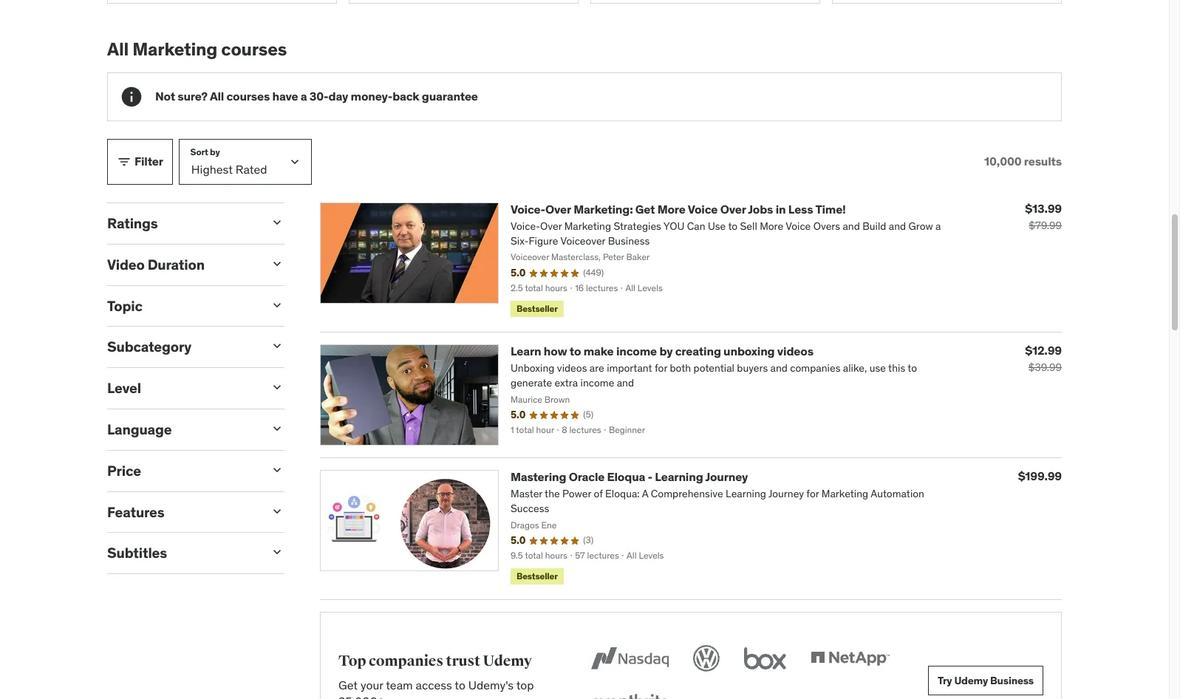 Task type: locate. For each thing, give the bounding box(es) containing it.
udemy right try
[[955, 674, 989, 688]]

2 vertical spatial courses
[[388, 694, 429, 699]]

subtitles button
[[107, 545, 258, 562]]

voice-over marketing: get more voice over jobs in less time!
[[511, 202, 846, 217]]

mastering oracle eloqua - learning journey
[[511, 470, 748, 484]]

subtitles
[[107, 545, 167, 562]]

guarantee
[[422, 89, 478, 104]]

udemy
[[483, 652, 532, 671], [955, 674, 989, 688]]

$12.99 $39.99
[[1026, 343, 1063, 374]]

1 vertical spatial all
[[210, 89, 224, 104]]

1 over from the left
[[546, 202, 571, 217]]

small image
[[270, 215, 285, 230], [270, 422, 285, 436], [270, 463, 285, 478], [270, 545, 285, 560]]

learn how to make income by creating unboxing videos link
[[511, 344, 814, 359]]

$39.99
[[1029, 361, 1063, 374]]

sure?
[[178, 89, 208, 104]]

2 small image from the top
[[270, 422, 285, 436]]

all right the sure?
[[210, 89, 224, 104]]

marketing
[[133, 38, 218, 61]]

voice-
[[511, 202, 546, 217]]

0 horizontal spatial udemy
[[483, 652, 532, 671]]

videos
[[778, 344, 814, 359]]

unboxing
[[724, 344, 775, 359]]

1 horizontal spatial udemy
[[955, 674, 989, 688]]

over
[[546, 202, 571, 217], [721, 202, 746, 217]]

udemy up udemy's
[[483, 652, 532, 671]]

3 small image from the top
[[270, 463, 285, 478]]

0 vertical spatial get
[[636, 202, 655, 217]]

over left the marketing:
[[546, 202, 571, 217]]

1 horizontal spatial to
[[570, 344, 581, 359]]

4 small image from the top
[[270, 545, 285, 560]]

team
[[386, 678, 413, 693]]

0 horizontal spatial over
[[546, 202, 571, 217]]

companies
[[369, 652, 444, 671]]

in
[[776, 202, 786, 217]]

1 vertical spatial get
[[339, 678, 358, 693]]

to down trust
[[455, 678, 466, 693]]

udemy's
[[469, 678, 514, 693]]

more
[[658, 202, 686, 217]]

courses down team
[[388, 694, 429, 699]]

how
[[544, 344, 568, 359]]

all left "marketing"
[[107, 38, 129, 61]]

over left "jobs"
[[721, 202, 746, 217]]

language
[[107, 421, 172, 439]]

$13.99
[[1026, 201, 1063, 216]]

topic button
[[107, 297, 258, 315]]

to right the how
[[570, 344, 581, 359]]

video duration button
[[107, 256, 258, 273]]

journey
[[706, 470, 748, 484]]

get
[[636, 202, 655, 217], [339, 678, 358, 693]]

small image for language
[[270, 422, 285, 436]]

1 vertical spatial to
[[455, 678, 466, 693]]

mastering
[[511, 470, 567, 484]]

level button
[[107, 380, 258, 397]]

courses
[[221, 38, 287, 61], [227, 89, 270, 104], [388, 694, 429, 699]]

features
[[107, 503, 165, 521]]

ratings
[[107, 214, 158, 232]]

courses left have
[[227, 89, 270, 104]]

to
[[570, 344, 581, 359], [455, 678, 466, 693]]

money-
[[351, 89, 393, 104]]

1 horizontal spatial over
[[721, 202, 746, 217]]

small image for price
[[270, 463, 285, 478]]

all marketing courses
[[107, 38, 287, 61]]

ratings button
[[107, 214, 258, 232]]

courses up have
[[221, 38, 287, 61]]

30-
[[310, 89, 329, 104]]

0 vertical spatial udemy
[[483, 652, 532, 671]]

0 horizontal spatial get
[[339, 678, 358, 693]]

0 horizontal spatial to
[[455, 678, 466, 693]]

creating
[[676, 344, 721, 359]]

small image for topic
[[270, 298, 285, 313]]

try udemy business link
[[929, 667, 1044, 696]]

all
[[107, 38, 129, 61], [210, 89, 224, 104]]

back
[[393, 89, 420, 104]]

get left more
[[636, 202, 655, 217]]

a
[[301, 89, 307, 104]]

not sure? all courses have a 30-day money-back guarantee
[[155, 89, 478, 104]]

level
[[107, 380, 141, 397]]

courses inside "top companies trust udemy get your team access to udemy's top 25,000+ courses"
[[388, 694, 429, 699]]

get up 25,000+
[[339, 678, 358, 693]]

eventbrite image
[[588, 687, 673, 699]]

small image
[[117, 155, 132, 169], [270, 256, 285, 271], [270, 298, 285, 313], [270, 339, 285, 354], [270, 380, 285, 395], [270, 504, 285, 519]]

1 horizontal spatial get
[[636, 202, 655, 217]]

try udemy business
[[938, 674, 1034, 688]]

duration
[[148, 256, 205, 273]]

top
[[339, 652, 366, 671]]

topic
[[107, 297, 142, 315]]

learning
[[655, 470, 704, 484]]

not
[[155, 89, 175, 104]]

0 horizontal spatial all
[[107, 38, 129, 61]]

0 vertical spatial courses
[[221, 38, 287, 61]]

price
[[107, 462, 141, 480]]

top
[[517, 678, 534, 693]]

get inside "top companies trust udemy get your team access to udemy's top 25,000+ courses"
[[339, 678, 358, 693]]

1 vertical spatial courses
[[227, 89, 270, 104]]

1 small image from the top
[[270, 215, 285, 230]]

voice
[[688, 202, 718, 217]]

eloqua
[[607, 470, 646, 484]]



Task type: vqa. For each thing, say whether or not it's contained in the screenshot.
the courses
yes



Task type: describe. For each thing, give the bounding box(es) containing it.
subcategory button
[[107, 338, 258, 356]]

small image for video duration
[[270, 256, 285, 271]]

jobs
[[749, 202, 774, 217]]

volkswagen image
[[691, 643, 723, 675]]

2 over from the left
[[721, 202, 746, 217]]

10,000 results status
[[985, 154, 1063, 169]]

$79.99
[[1029, 219, 1063, 232]]

small image for ratings
[[270, 215, 285, 230]]

small image for level
[[270, 380, 285, 395]]

have
[[272, 89, 298, 104]]

small image for subtitles
[[270, 545, 285, 560]]

top companies trust udemy get your team access to udemy's top 25,000+ courses
[[339, 652, 534, 699]]

your
[[361, 678, 384, 693]]

netapp image
[[808, 643, 893, 675]]

oracle
[[569, 470, 605, 484]]

by
[[660, 344, 673, 359]]

video duration
[[107, 256, 205, 273]]

-
[[648, 470, 653, 484]]

udemy inside "top companies trust udemy get your team access to udemy's top 25,000+ courses"
[[483, 652, 532, 671]]

video
[[107, 256, 145, 273]]

subcategory
[[107, 338, 191, 356]]

25,000+
[[339, 694, 385, 699]]

$12.99
[[1026, 343, 1063, 358]]

trust
[[446, 652, 481, 671]]

learn how to make income by creating unboxing videos
[[511, 344, 814, 359]]

day
[[329, 89, 348, 104]]

access
[[416, 678, 452, 693]]

small image inside 'filter' button
[[117, 155, 132, 169]]

features button
[[107, 503, 258, 521]]

10,000 results
[[985, 154, 1063, 169]]

mastering oracle eloqua - learning journey link
[[511, 470, 748, 484]]

10,000
[[985, 154, 1022, 169]]

try
[[938, 674, 953, 688]]

less
[[789, 202, 814, 217]]

time!
[[816, 202, 846, 217]]

filter
[[135, 154, 163, 169]]

$13.99 $79.99
[[1026, 201, 1063, 232]]

1 horizontal spatial all
[[210, 89, 224, 104]]

marketing:
[[574, 202, 633, 217]]

small image for features
[[270, 504, 285, 519]]

to inside "top companies trust udemy get your team access to udemy's top 25,000+ courses"
[[455, 678, 466, 693]]

1 vertical spatial udemy
[[955, 674, 989, 688]]

0 vertical spatial to
[[570, 344, 581, 359]]

price button
[[107, 462, 258, 480]]

learn
[[511, 344, 542, 359]]

business
[[991, 674, 1034, 688]]

language button
[[107, 421, 258, 439]]

results
[[1025, 154, 1063, 169]]

income
[[617, 344, 657, 359]]

make
[[584, 344, 614, 359]]

box image
[[741, 643, 790, 675]]

filter button
[[107, 139, 173, 185]]

0 vertical spatial all
[[107, 38, 129, 61]]

$199.99
[[1019, 469, 1063, 484]]

nasdaq image
[[588, 643, 673, 675]]

voice-over marketing: get more voice over jobs in less time! link
[[511, 202, 846, 217]]

small image for subcategory
[[270, 339, 285, 354]]



